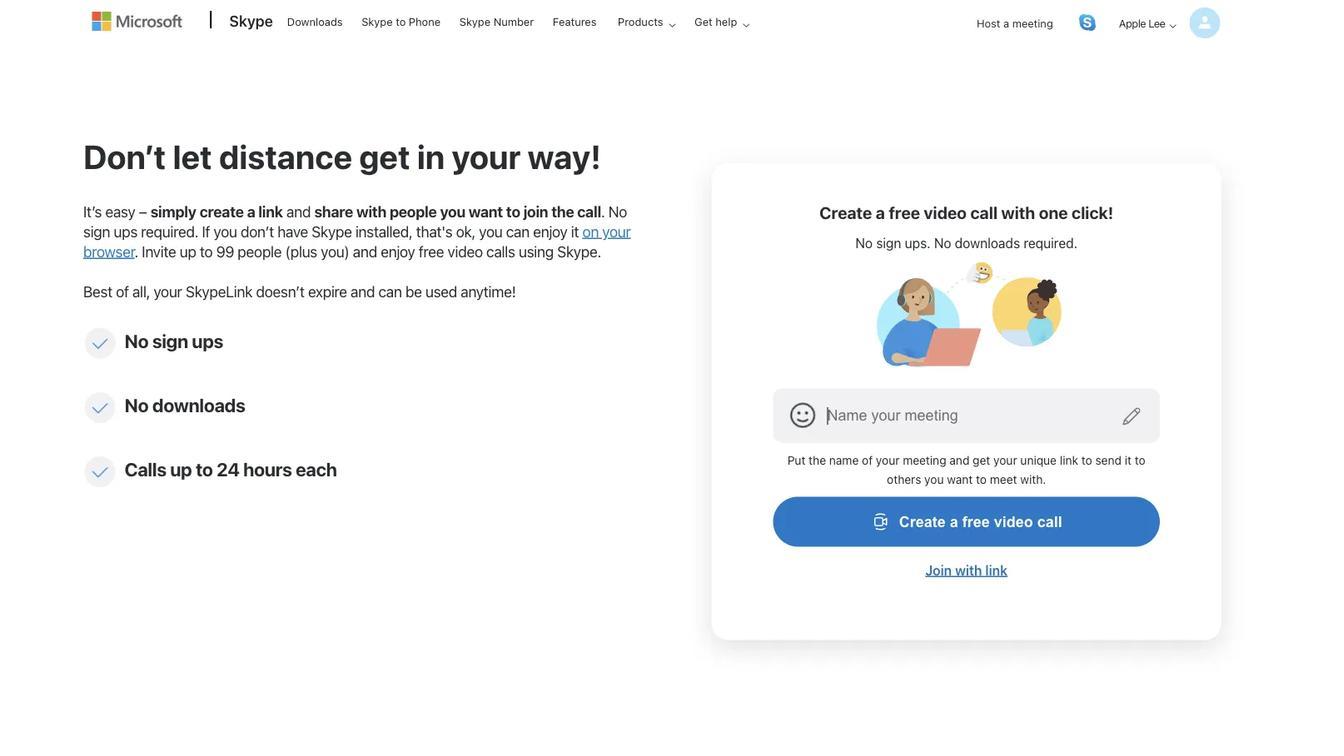 Task type: locate. For each thing, give the bounding box(es) containing it.
video inside create a free video call with one click! heading
[[924, 203, 967, 222]]

you right others
[[925, 472, 944, 486]]

1 vertical spatial can
[[379, 282, 402, 300]]

0 horizontal spatial link
[[258, 202, 283, 220]]

call up on
[[577, 202, 601, 220]]

required. down simply
[[141, 222, 198, 240]]

ups down easy
[[114, 222, 137, 240]]

apple lee
[[1119, 17, 1166, 29]]

downloads down create a free video call with one click! heading
[[955, 235, 1021, 251]]

link down create a free video call
[[986, 562, 1008, 578]]

with
[[356, 202, 387, 220], [1002, 203, 1036, 222], [956, 562, 983, 578]]

on your browser
[[83, 222, 631, 260]]

and down name your meeting text box on the bottom right of page
[[950, 454, 970, 467]]

downloads
[[955, 235, 1021, 251], [152, 394, 245, 416]]

using
[[519, 242, 554, 260]]

ups inside the . no sign ups required. if you don't have skype installed, that's ok, you can enjoy it
[[114, 222, 137, 240]]

1 vertical spatial get
[[973, 454, 991, 467]]

you right if
[[214, 222, 237, 240]]

create for create a free video call with one click!
[[820, 203, 873, 222]]

0 vertical spatial downloads
[[955, 235, 1021, 251]]

don't
[[241, 222, 274, 240]]

free down that's
[[419, 242, 444, 260]]

required.
[[141, 222, 198, 240], [1024, 235, 1078, 251]]

no left ups.
[[856, 235, 873, 251]]

0 vertical spatial it
[[571, 222, 579, 240]]

sign for no sign ups
[[152, 330, 188, 352]]

0 horizontal spatial ups
[[114, 222, 137, 240]]

join with link link
[[926, 562, 1008, 578]]

create a free video call
[[899, 513, 1063, 530]]

0 horizontal spatial call
[[577, 202, 601, 220]]

required. down one
[[1024, 235, 1078, 251]]

a inside heading
[[876, 203, 885, 222]]

skype link
[[221, 1, 278, 46]]

get
[[359, 137, 410, 176], [973, 454, 991, 467]]

join
[[926, 562, 952, 578]]

0 horizontal spatial free
[[419, 242, 444, 260]]

your right all,
[[154, 282, 182, 300]]

a inside menu bar
[[1004, 17, 1010, 29]]

free for create a free video call
[[963, 513, 990, 530]]

1 horizontal spatial ups
[[192, 330, 223, 352]]

your
[[452, 137, 521, 176], [603, 222, 631, 240], [154, 282, 182, 300], [876, 454, 900, 467], [994, 454, 1018, 467]]

0 vertical spatial of
[[116, 282, 129, 300]]

ups
[[114, 222, 137, 240], [192, 330, 223, 352]]

the inside 'put the name of your meeting and get your unique link to send it to others you want to meet with.'
[[809, 454, 826, 467]]

1 horizontal spatial it
[[1125, 454, 1132, 467]]

1 vertical spatial it
[[1125, 454, 1132, 467]]

get inside 'put the name of your meeting and get your unique link to send it to others you want to meet with.'
[[973, 454, 991, 467]]

of left all,
[[116, 282, 129, 300]]

people
[[390, 202, 437, 220], [238, 242, 282, 260]]

1 vertical spatial up
[[170, 459, 192, 481]]

products
[[618, 15, 664, 27]]

people up that's
[[390, 202, 437, 220]]

phone
[[409, 15, 441, 27]]

0 vertical spatial the
[[552, 202, 574, 220]]

1 horizontal spatial call
[[971, 203, 998, 222]]

to right send
[[1135, 454, 1146, 467]]

skype down share
[[312, 222, 352, 240]]

meeting right "host"
[[1013, 17, 1054, 29]]

installed,
[[356, 222, 413, 240]]

0 vertical spatial enjoy
[[533, 222, 568, 240]]

you up ok,
[[440, 202, 466, 220]]

ups down skypelink
[[192, 330, 223, 352]]

on
[[583, 222, 599, 240]]

with inside create a free video call with one click! heading
[[1002, 203, 1036, 222]]

skypelink
[[186, 282, 252, 300]]

skype number
[[460, 15, 534, 27]]

create
[[820, 203, 873, 222], [899, 513, 946, 530]]

1 horizontal spatial required.
[[1024, 235, 1078, 251]]

2 vertical spatial free
[[963, 513, 990, 530]]

0 vertical spatial create
[[820, 203, 873, 222]]

you
[[440, 202, 466, 220], [214, 222, 237, 240], [479, 222, 503, 240], [925, 472, 944, 486]]

and up the "have"
[[287, 202, 311, 220]]

1 horizontal spatial meeting
[[1013, 17, 1054, 29]]

the right put
[[809, 454, 826, 467]]

want
[[469, 202, 503, 220], [947, 472, 973, 486]]

link up don't
[[258, 202, 283, 220]]

to
[[396, 15, 406, 27], [506, 202, 520, 220], [200, 242, 213, 260], [1082, 454, 1093, 467], [1135, 454, 1146, 467], [196, 459, 213, 481], [976, 472, 987, 486]]

create inside 'button'
[[899, 513, 946, 530]]

skype inside the . no sign ups required. if you don't have skype installed, that's ok, you can enjoy it
[[312, 222, 352, 240]]

2 horizontal spatial video
[[994, 513, 1034, 530]]

with right join
[[956, 562, 983, 578]]

video down the meet
[[994, 513, 1034, 530]]

1 vertical spatial create
[[899, 513, 946, 530]]

1 vertical spatial enjoy
[[381, 242, 415, 260]]

sign inside the . no sign ups required. if you don't have skype installed, that's ok, you can enjoy it
[[83, 222, 110, 240]]

free inside 'button'
[[963, 513, 990, 530]]

get
[[695, 15, 713, 27]]

0 vertical spatial video
[[924, 203, 967, 222]]

get up the meet
[[973, 454, 991, 467]]

0 horizontal spatial required.
[[141, 222, 198, 240]]

no right ups.
[[934, 235, 952, 251]]

1 horizontal spatial sign
[[152, 330, 188, 352]]

best of all, your skypelink doesn't expire and can be used anytime!
[[83, 282, 516, 300]]

0 horizontal spatial meeting
[[903, 454, 947, 467]]

with left one
[[1002, 203, 1036, 222]]

free inside heading
[[889, 203, 921, 222]]

be
[[406, 282, 422, 300]]

no inside the . no sign ups required. if you don't have skype installed, that's ok, you can enjoy it
[[609, 202, 627, 220]]

0 horizontal spatial the
[[552, 202, 574, 220]]

enjoy up using
[[533, 222, 568, 240]]

anytime!
[[461, 282, 516, 300]]

0 horizontal spatial video
[[448, 242, 483, 260]]

call inside heading
[[971, 203, 998, 222]]

. invite up to 99 people (plus you) and enjoy free video calls using skype.
[[135, 242, 601, 260]]

want up create a free video call 'button'
[[947, 472, 973, 486]]

meeting up others
[[903, 454, 947, 467]]

calls up to 24 hours each
[[125, 459, 337, 481]]

1 vertical spatial ups
[[192, 330, 223, 352]]

24
[[217, 459, 240, 481]]

call
[[577, 202, 601, 220], [971, 203, 998, 222], [1038, 513, 1063, 530]]

2 horizontal spatial free
[[963, 513, 990, 530]]

can left be
[[379, 282, 402, 300]]

0 horizontal spatial want
[[469, 202, 503, 220]]

2 horizontal spatial sign
[[877, 235, 902, 251]]

0 horizontal spatial can
[[379, 282, 402, 300]]

1 horizontal spatial the
[[809, 454, 826, 467]]

of
[[116, 282, 129, 300], [862, 454, 873, 467]]

it
[[571, 222, 579, 240], [1125, 454, 1132, 467]]

create a free video call button
[[774, 497, 1160, 547]]

of right name
[[862, 454, 873, 467]]

no
[[609, 202, 627, 220], [856, 235, 873, 251], [934, 235, 952, 251], [125, 330, 149, 352], [125, 394, 149, 416]]

create inside heading
[[820, 203, 873, 222]]

enjoy
[[533, 222, 568, 240], [381, 242, 415, 260]]

video
[[924, 203, 967, 222], [448, 242, 483, 260], [994, 513, 1034, 530]]

sign
[[83, 222, 110, 240], [877, 235, 902, 251], [152, 330, 188, 352]]

used
[[426, 282, 457, 300]]

others
[[887, 472, 922, 486]]

skype number link
[[452, 1, 542, 41]]

host
[[977, 17, 1001, 29]]

and right 'expire'
[[351, 282, 375, 300]]

skype left downloads link
[[229, 12, 273, 30]]

to left send
[[1082, 454, 1093, 467]]

sign up 'no downloads'
[[152, 330, 188, 352]]

1 vertical spatial want
[[947, 472, 973, 486]]

free up ups.
[[889, 203, 921, 222]]

it inside 'put the name of your meeting and get your unique link to send it to others you want to meet with.'
[[1125, 454, 1132, 467]]

up right 'calls'
[[170, 459, 192, 481]]

0 horizontal spatial it
[[571, 222, 579, 240]]

the right join
[[552, 202, 574, 220]]

free up join with link link
[[963, 513, 990, 530]]

it's easy – simply create a link and share with people you want to join the call
[[83, 202, 601, 220]]

enjoy inside the . no sign ups required. if you don't have skype installed, that's ok, you can enjoy it
[[533, 222, 568, 240]]

your inside on your browser
[[603, 222, 631, 240]]

no for no sign ups. no downloads required.
[[856, 235, 873, 251]]

a for host a meeting
[[1004, 17, 1010, 29]]

edit text image
[[1122, 407, 1142, 427]]

meet
[[990, 472, 1018, 486]]

skype left number
[[460, 15, 491, 27]]

1 horizontal spatial can
[[506, 222, 530, 240]]

video up "no sign ups. no downloads required."
[[924, 203, 967, 222]]

1 horizontal spatial video
[[924, 203, 967, 222]]

no for no downloads
[[125, 394, 149, 416]]

products button
[[607, 1, 689, 42]]

0 vertical spatial free
[[889, 203, 921, 222]]

don't
[[83, 137, 166, 176]]

sign left ups.
[[877, 235, 902, 251]]

free
[[889, 203, 921, 222], [419, 242, 444, 260], [963, 513, 990, 530]]

video inside create a free video call 'button'
[[994, 513, 1034, 530]]

2 vertical spatial video
[[994, 513, 1034, 530]]

1 horizontal spatial people
[[390, 202, 437, 220]]

up right . invite
[[180, 242, 196, 260]]

call inside 'button'
[[1038, 513, 1063, 530]]

way!
[[528, 137, 602, 176]]

0 horizontal spatial create
[[820, 203, 873, 222]]

navigation
[[964, 2, 1221, 57]]

1 horizontal spatial create
[[899, 513, 946, 530]]

1 horizontal spatial get
[[973, 454, 991, 467]]

0 vertical spatial meeting
[[1013, 17, 1054, 29]]

1 vertical spatial the
[[809, 454, 826, 467]]

get help
[[695, 15, 737, 27]]

2 vertical spatial link
[[986, 562, 1008, 578]]

0 horizontal spatial sign
[[83, 222, 110, 240]]

.
[[601, 202, 605, 220]]

0 horizontal spatial people
[[238, 242, 282, 260]]

0 horizontal spatial enjoy
[[381, 242, 415, 260]]

1 vertical spatial people
[[238, 242, 282, 260]]

your up the meet
[[994, 454, 1018, 467]]

let
[[173, 137, 212, 176]]

with up installed,
[[356, 202, 387, 220]]

call up "no sign ups. no downloads required."
[[971, 203, 998, 222]]

to left "99"
[[200, 242, 213, 260]]

sign down it's
[[83, 222, 110, 240]]

downloads
[[287, 15, 343, 27]]

meeting
[[1013, 17, 1054, 29], [903, 454, 947, 467]]

click!
[[1072, 203, 1114, 222]]

people down don't
[[238, 242, 282, 260]]

0 horizontal spatial of
[[116, 282, 129, 300]]

1 horizontal spatial with
[[956, 562, 983, 578]]

link
[[258, 202, 283, 220], [1060, 454, 1079, 467], [986, 562, 1008, 578]]

put
[[788, 454, 806, 467]]

1 vertical spatial free
[[419, 242, 444, 260]]

0 horizontal spatial with
[[356, 202, 387, 220]]

2 horizontal spatial call
[[1038, 513, 1063, 530]]

can inside the . no sign ups required. if you don't have skype installed, that's ok, you can enjoy it
[[506, 222, 530, 240]]

2 horizontal spatial link
[[1060, 454, 1079, 467]]

no right "."
[[609, 202, 627, 220]]

1 horizontal spatial free
[[889, 203, 921, 222]]

get left in in the top of the page
[[359, 137, 410, 176]]

no down all,
[[125, 330, 149, 352]]

1 horizontal spatial want
[[947, 472, 973, 486]]

link right unique
[[1060, 454, 1079, 467]]

0 horizontal spatial downloads
[[152, 394, 245, 416]]

call down with.
[[1038, 513, 1063, 530]]

1 horizontal spatial of
[[862, 454, 873, 467]]

video for create a free video call
[[994, 513, 1034, 530]]

0 vertical spatial get
[[359, 137, 410, 176]]

1 vertical spatial link
[[1060, 454, 1079, 467]]

can
[[506, 222, 530, 240], [379, 282, 402, 300]]

it right send
[[1125, 454, 1132, 467]]

best
[[83, 282, 112, 300]]

0 vertical spatial ups
[[114, 222, 137, 240]]

no up 'calls'
[[125, 394, 149, 416]]

0 horizontal spatial get
[[359, 137, 410, 176]]

skype.
[[557, 242, 601, 260]]

1 horizontal spatial downloads
[[955, 235, 1021, 251]]

0 vertical spatial want
[[469, 202, 503, 220]]

open avatar picker image
[[790, 402, 817, 429]]

a inside 'button'
[[950, 513, 959, 530]]

you up calls in the left top of the page
[[479, 222, 503, 240]]

menu bar
[[964, 2, 1221, 57]]

to left the meet
[[976, 472, 987, 486]]

enjoy down installed,
[[381, 242, 415, 260]]

it left on
[[571, 222, 579, 240]]

and for expire
[[351, 282, 375, 300]]

navigation containing host a meeting
[[964, 2, 1221, 57]]

and
[[287, 202, 311, 220], [353, 242, 377, 260], [351, 282, 375, 300], [950, 454, 970, 467]]

0 vertical spatial up
[[180, 242, 196, 260]]

can up calls in the left top of the page
[[506, 222, 530, 240]]

meeting inside 'put the name of your meeting and get your unique link to send it to others you want to meet with.'
[[903, 454, 947, 467]]

and down installed,
[[353, 242, 377, 260]]

1 horizontal spatial enjoy
[[533, 222, 568, 240]]

0 vertical spatial can
[[506, 222, 530, 240]]

your down "."
[[603, 222, 631, 240]]

2 horizontal spatial with
[[1002, 203, 1036, 222]]

downloads down no sign ups
[[152, 394, 245, 416]]

want up ok,
[[469, 202, 503, 220]]

skype left phone
[[362, 15, 393, 27]]

video down ok,
[[448, 242, 483, 260]]

1 vertical spatial meeting
[[903, 454, 947, 467]]

1 vertical spatial of
[[862, 454, 873, 467]]



Task type: describe. For each thing, give the bounding box(es) containing it.
Name your meeting text field
[[774, 389, 1160, 443]]

and inside 'put the name of your meeting and get your unique link to send it to others you want to meet with.'
[[950, 454, 970, 467]]

a for create a free video call with one click!
[[876, 203, 885, 222]]

it inside the . no sign ups required. if you don't have skype installed, that's ok, you can enjoy it
[[571, 222, 579, 240]]

features
[[553, 15, 597, 27]]

skype to phone
[[362, 15, 441, 27]]

menu bar containing host a meeting
[[964, 2, 1221, 57]]

up for calls
[[170, 459, 192, 481]]

host a meeting
[[977, 17, 1054, 29]]

create a free video call with one click!
[[820, 203, 1114, 222]]

1 vertical spatial downloads
[[152, 394, 245, 416]]

. invite
[[135, 242, 176, 260]]

you)
[[321, 242, 349, 260]]

link inside 'put the name of your meeting and get your unique link to send it to others you want to meet with.'
[[1060, 454, 1079, 467]]

skype for skype number
[[460, 15, 491, 27]]

create
[[200, 202, 244, 220]]

unique
[[1021, 454, 1057, 467]]

want inside 'put the name of your meeting and get your unique link to send it to others you want to meet with.'
[[947, 472, 973, 486]]

to left join
[[506, 202, 520, 220]]

expire
[[308, 282, 347, 300]]

of inside 'put the name of your meeting and get your unique link to send it to others you want to meet with.'
[[862, 454, 873, 467]]

browser
[[83, 242, 135, 260]]

send
[[1096, 454, 1122, 467]]

99
[[216, 242, 234, 260]]

simply
[[150, 202, 196, 220]]

you inside 'put the name of your meeting and get your unique link to send it to others you want to meet with.'
[[925, 472, 944, 486]]

features link
[[545, 1, 604, 41]]

create a free video call with one click! heading
[[820, 202, 1114, 224]]

required. inside the . no sign ups required. if you don't have skype installed, that's ok, you can enjoy it
[[141, 222, 198, 240]]

in
[[417, 137, 445, 176]]

your right in in the top of the page
[[452, 137, 521, 176]]

lee
[[1149, 17, 1166, 29]]

downloads link
[[280, 1, 350, 41]]

that's
[[416, 222, 453, 240]]

 link
[[1079, 14, 1096, 31]]

call for create a free video call
[[1038, 513, 1063, 530]]

avatar image
[[1190, 7, 1221, 38]]

skype to phone link
[[354, 1, 448, 41]]

name
[[830, 454, 859, 467]]

join
[[524, 202, 548, 220]]

have
[[278, 222, 308, 240]]

0 vertical spatial link
[[258, 202, 283, 220]]

all,
[[132, 282, 150, 300]]

0 vertical spatial people
[[390, 202, 437, 220]]

microsoft image
[[92, 12, 182, 31]]

distance
[[219, 137, 352, 176]]

with.
[[1021, 472, 1047, 486]]

ups.
[[905, 235, 931, 251]]

apple
[[1119, 17, 1146, 29]]

skype for skype to phone
[[362, 15, 393, 27]]

no downloads
[[125, 394, 245, 416]]

and for link
[[287, 202, 311, 220]]

free for create a free video call with one click!
[[889, 203, 921, 222]]

up for . invite
[[180, 242, 196, 260]]

join with link
[[926, 562, 1008, 578]]

apple lee link
[[1106, 2, 1221, 45]]

1 horizontal spatial link
[[986, 562, 1008, 578]]

no for no sign ups
[[125, 330, 149, 352]]

calls
[[487, 242, 515, 260]]

(plus
[[285, 242, 317, 260]]

to left phone
[[396, 15, 406, 27]]

doesn't
[[256, 282, 305, 300]]

help
[[716, 15, 737, 27]]

arrow down image
[[1163, 16, 1183, 36]]

to left 24
[[196, 459, 213, 481]]

it's
[[83, 202, 102, 220]]

put the name of your meeting and get your unique link to send it to others you want to meet with.
[[788, 454, 1146, 486]]

call for create a free video call with one click!
[[971, 203, 998, 222]]

hours
[[243, 459, 292, 481]]

easy
[[105, 202, 135, 220]]

on your browser link
[[83, 222, 631, 260]]

get help button
[[684, 1, 763, 42]]

no sign ups
[[125, 330, 223, 352]]

host a meeting link
[[964, 2, 1067, 45]]

calls
[[125, 459, 166, 481]]

skype for skype
[[229, 12, 273, 30]]

meet now image
[[871, 262, 1063, 368]]

and for you)
[[353, 242, 377, 260]]

. no sign ups required. if you don't have skype installed, that's ok, you can enjoy it
[[83, 202, 627, 240]]

video for create a free video call with one click!
[[924, 203, 967, 222]]

sign for no sign ups. no downloads required.
[[877, 235, 902, 251]]

each
[[296, 459, 337, 481]]

share
[[314, 202, 353, 220]]

ok,
[[456, 222, 476, 240]]

create for create a free video call
[[899, 513, 946, 530]]

a for create a free video call
[[950, 513, 959, 530]]

one
[[1039, 203, 1068, 222]]

meeting inside menu bar
[[1013, 17, 1054, 29]]

your up others
[[876, 454, 900, 467]]

number
[[494, 15, 534, 27]]

Open avatar picker button
[[787, 399, 820, 432]]

don't let distance get in your way!
[[83, 137, 602, 176]]

1 vertical spatial video
[[448, 242, 483, 260]]

if
[[202, 222, 210, 240]]

–
[[139, 202, 147, 220]]

no sign ups. no downloads required.
[[856, 235, 1078, 251]]



Task type: vqa. For each thing, say whether or not it's contained in the screenshot.
the left get
yes



